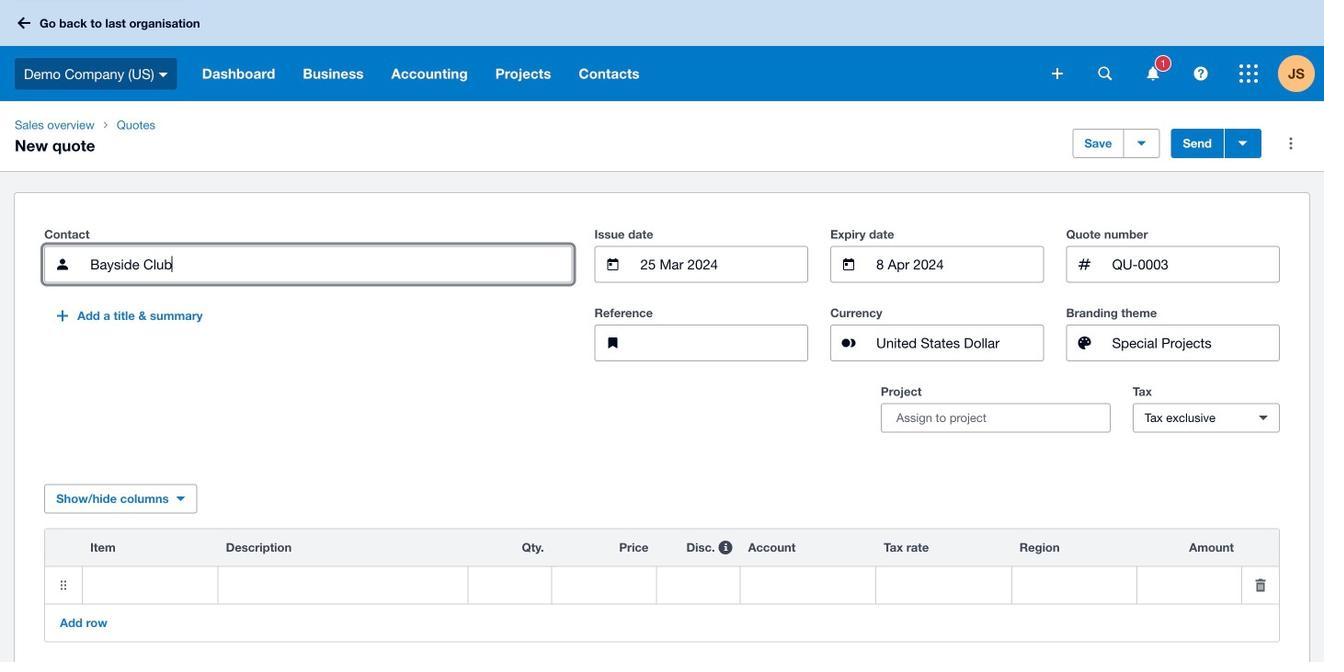 Task type: describe. For each thing, give the bounding box(es) containing it.
overflow menu image
[[1273, 125, 1309, 162]]

line items element
[[44, 528, 1280, 642]]

drag handle image
[[45, 567, 82, 604]]

0 horizontal spatial svg image
[[1052, 68, 1063, 79]]



Task type: vqa. For each thing, say whether or not it's contained in the screenshot.
'Remove Row' icon
yes



Task type: locate. For each thing, give the bounding box(es) containing it.
None text field
[[1110, 247, 1279, 282], [639, 326, 807, 360], [219, 567, 467, 604], [1110, 247, 1279, 282], [639, 326, 807, 360], [219, 567, 467, 604]]

None field
[[88, 247, 572, 282], [639, 247, 807, 282], [874, 247, 1043, 282], [1110, 326, 1279, 360], [83, 567, 218, 604], [468, 567, 551, 604], [552, 567, 656, 604], [657, 567, 740, 604], [741, 567, 876, 604], [877, 567, 1011, 604], [1012, 567, 1137, 604], [1138, 567, 1241, 604], [88, 247, 572, 282], [639, 247, 807, 282], [874, 247, 1043, 282], [1110, 326, 1279, 360], [83, 567, 218, 604], [468, 567, 551, 604], [552, 567, 656, 604], [657, 567, 740, 604], [741, 567, 876, 604], [877, 567, 1011, 604], [1012, 567, 1137, 604], [1138, 567, 1241, 604]]

svg image
[[17, 17, 30, 29], [1240, 64, 1258, 83], [1147, 67, 1159, 80], [1194, 67, 1208, 80], [159, 72, 168, 77]]

remove row image
[[1242, 567, 1279, 604]]

svg image
[[1098, 67, 1112, 80], [1052, 68, 1063, 79]]

1 horizontal spatial svg image
[[1098, 67, 1112, 80]]

banner
[[0, 0, 1324, 101]]



